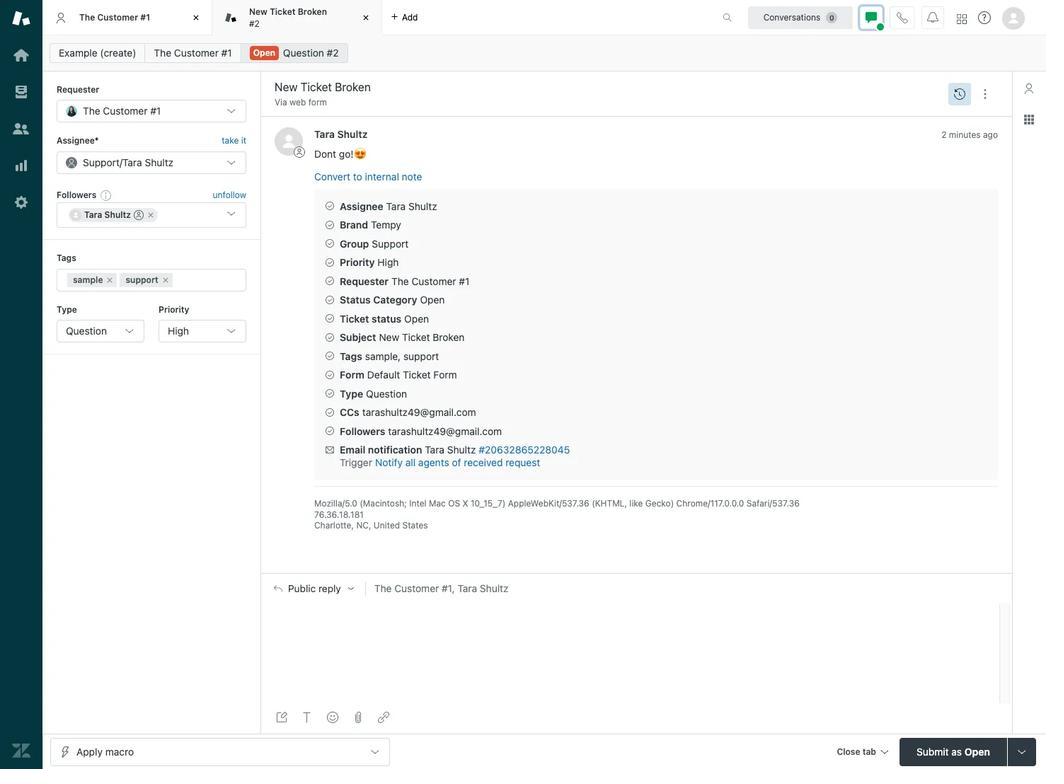 Task type: locate. For each thing, give the bounding box(es) containing it.
0 vertical spatial the customer #1
[[79, 12, 150, 23]]

form up type question on the bottom of page
[[340, 369, 365, 381]]

group
[[340, 238, 369, 250]]

76.36.18.181
[[315, 510, 364, 520]]

tara inside option
[[84, 210, 102, 220]]

followers up 'tarashultz49@gmail.com' image
[[57, 190, 97, 200]]

1 vertical spatial tara shultz
[[84, 210, 131, 220]]

email
[[340, 444, 366, 456]]

followers up email at the bottom left
[[340, 426, 386, 438]]

0 vertical spatial tarashultz49@gmail.com
[[363, 407, 476, 419]]

(create)
[[100, 47, 136, 59]]

broken up tags sample, support
[[433, 332, 465, 344]]

close image up the customer #1 link
[[189, 11, 203, 25]]

tara up 'agents'
[[425, 444, 445, 456]]

gecko)
[[646, 499, 675, 509]]

avatar image
[[275, 128, 303, 156]]

0 vertical spatial followers
[[57, 190, 97, 200]]

type
[[57, 304, 77, 315], [340, 388, 363, 400]]

0 horizontal spatial #2
[[249, 18, 260, 29]]

note
[[402, 170, 422, 183]]

take
[[222, 136, 239, 146]]

tara shultz down info on adding followers 'icon'
[[84, 210, 131, 220]]

submit as open
[[917, 746, 991, 758]]

1 vertical spatial the customer #1
[[154, 47, 232, 59]]

shultz right /
[[145, 156, 174, 168]]

0 vertical spatial priority
[[340, 257, 375, 269]]

#1 inside requester element
[[150, 105, 161, 117]]

0 horizontal spatial high
[[168, 325, 189, 337]]

0 vertical spatial new
[[249, 6, 268, 17]]

dont go!😍️
[[315, 148, 367, 160]]

#2
[[249, 18, 260, 29], [327, 47, 339, 59]]

the up 'assignee*'
[[83, 105, 100, 117]]

0 horizontal spatial remove image
[[106, 276, 114, 284]]

1 horizontal spatial form
[[434, 369, 457, 381]]

0 horizontal spatial tags
[[57, 253, 76, 264]]

add attachment image
[[353, 713, 364, 724]]

0 horizontal spatial question
[[66, 325, 107, 337]]

0 vertical spatial broken
[[298, 6, 327, 17]]

views image
[[12, 83, 30, 101]]

0 horizontal spatial support
[[83, 156, 120, 168]]

submit
[[917, 746, 950, 758]]

type down sample
[[57, 304, 77, 315]]

get started image
[[12, 46, 30, 64]]

the right reply
[[375, 583, 392, 595]]

shultz inside assignee* element
[[145, 156, 174, 168]]

form up ccs tarashultz49@gmail.com on the left bottom of the page
[[434, 369, 457, 381]]

1 vertical spatial question
[[66, 325, 107, 337]]

type for type
[[57, 304, 77, 315]]

0 vertical spatial high
[[378, 257, 399, 269]]

internal
[[365, 170, 399, 183]]

tags down subject
[[340, 350, 363, 362]]

requester for requester the customer #1
[[340, 275, 389, 287]]

open inside the secondary element
[[253, 47, 276, 58]]

requester down the example
[[57, 84, 99, 95]]

example (create) button
[[50, 43, 146, 63]]

requester the customer #1
[[340, 275, 470, 287]]

tara
[[315, 128, 335, 141], [123, 156, 142, 168], [386, 200, 406, 212], [84, 210, 102, 220], [425, 444, 445, 456], [458, 583, 477, 595]]

tab containing new ticket broken
[[213, 0, 383, 35]]

public reply
[[288, 584, 341, 595]]

1 vertical spatial priority
[[159, 304, 189, 315]]

the customer #1 for the customer #1 tab
[[79, 12, 150, 23]]

support down 'assignee*'
[[83, 156, 120, 168]]

1 horizontal spatial followers
[[340, 426, 386, 438]]

1 vertical spatial support
[[372, 238, 409, 250]]

as
[[952, 746, 963, 758]]

tarashultz49@gmail.com for followers tarashultz49@gmail.com
[[388, 426, 502, 438]]

1 vertical spatial tags
[[340, 350, 363, 362]]

ticket
[[270, 6, 296, 17], [340, 313, 369, 325], [402, 332, 430, 344], [403, 369, 431, 381]]

nc,
[[357, 521, 371, 531]]

tags for tags
[[57, 253, 76, 264]]

remove image up high popup button
[[161, 276, 170, 284]]

default
[[367, 369, 400, 381]]

the
[[79, 12, 95, 23], [154, 47, 171, 59], [83, 105, 100, 117], [392, 275, 409, 287], [375, 583, 392, 595]]

1 horizontal spatial support
[[372, 238, 409, 250]]

tags
[[57, 253, 76, 264], [340, 350, 363, 362]]

the right (create)
[[154, 47, 171, 59]]

2 vertical spatial the customer #1
[[83, 105, 161, 117]]

question down new ticket broken #2
[[283, 47, 324, 59]]

mozilla/5.0 (macintosh; intel mac os x 10_15_7) applewebkit/537.36 (khtml, like gecko) chrome/117.0.0.0 safari/537.36 76.36.18.181 charlotte, nc, united states
[[315, 499, 800, 531]]

take it
[[222, 136, 247, 146]]

1 vertical spatial support
[[404, 350, 439, 362]]

0 vertical spatial type
[[57, 304, 77, 315]]

1 horizontal spatial type
[[340, 388, 363, 400]]

type up ccs
[[340, 388, 363, 400]]

new
[[249, 6, 268, 17], [379, 332, 400, 344]]

2 remove image from the left
[[161, 276, 170, 284]]

1 horizontal spatial new
[[379, 332, 400, 344]]

0 horizontal spatial requester
[[57, 84, 99, 95]]

the inside tab
[[79, 12, 95, 23]]

open down new ticket broken #2
[[253, 47, 276, 58]]

tags up sample
[[57, 253, 76, 264]]

1 horizontal spatial question
[[283, 47, 324, 59]]

1 horizontal spatial remove image
[[161, 276, 170, 284]]

button displays agent's chat status as online. image
[[866, 12, 878, 23]]

remove image for sample
[[106, 276, 114, 284]]

followers for followers
[[57, 190, 97, 200]]

0 horizontal spatial priority
[[159, 304, 189, 315]]

the up the example
[[79, 12, 95, 23]]

followers
[[57, 190, 97, 200], [340, 426, 386, 438]]

1 horizontal spatial priority
[[340, 257, 375, 269]]

priority high
[[340, 257, 399, 269]]

requester
[[57, 84, 99, 95], [340, 275, 389, 287]]

the customer #1 inside tab
[[79, 12, 150, 23]]

zendesk image
[[12, 742, 30, 761]]

customer inside the secondary element
[[174, 47, 219, 59]]

ccs
[[340, 407, 360, 419]]

web
[[290, 97, 306, 108]]

shultz
[[338, 128, 368, 141], [145, 156, 174, 168], [409, 200, 437, 212], [105, 210, 131, 220], [448, 444, 476, 456], [480, 583, 509, 595]]

tarashultz49@gmail.com image
[[70, 210, 81, 221]]

1 horizontal spatial tara shultz
[[315, 128, 368, 141]]

0 horizontal spatial followers
[[57, 190, 97, 200]]

0 horizontal spatial form
[[340, 369, 365, 381]]

the inside requester element
[[83, 105, 100, 117]]

support inside assignee* element
[[83, 156, 120, 168]]

question inside the secondary element
[[283, 47, 324, 59]]

high inside high popup button
[[168, 325, 189, 337]]

reporting image
[[12, 157, 30, 175]]

convert to internal note
[[315, 170, 422, 183]]

go!😍️
[[339, 148, 367, 160]]

0 horizontal spatial tara shultz
[[84, 210, 131, 220]]

0 horizontal spatial type
[[57, 304, 77, 315]]

add
[[402, 12, 418, 22]]

close image
[[189, 11, 203, 25], [359, 11, 373, 25]]

requester element
[[57, 100, 247, 123]]

support down tempy
[[372, 238, 409, 250]]

open for ticket status open
[[405, 313, 429, 325]]

status
[[340, 294, 371, 306]]

group support
[[340, 238, 409, 250]]

0 horizontal spatial new
[[249, 6, 268, 17]]

the customer #1 tab
[[43, 0, 213, 35]]

the customer #1
[[79, 12, 150, 23], [154, 47, 232, 59], [83, 105, 161, 117]]

shultz right the #1,
[[480, 583, 509, 595]]

1 vertical spatial tarashultz49@gmail.com
[[388, 426, 502, 438]]

2 minutes ago text field
[[942, 130, 999, 141]]

question down default
[[366, 388, 407, 400]]

1 vertical spatial #2
[[327, 47, 339, 59]]

open down requester the customer #1
[[420, 294, 445, 306]]

tarashultz49@gmail.com up followers tarashultz49@gmail.com
[[363, 407, 476, 419]]

1 close image from the left
[[189, 11, 203, 25]]

(macintosh;
[[360, 499, 407, 509]]

1 horizontal spatial tags
[[340, 350, 363, 362]]

shultz up notify all agents of received request "link" on the bottom of the page
[[448, 444, 476, 456]]

tara right 'tarashultz49@gmail.com' image
[[84, 210, 102, 220]]

open for status category open
[[420, 294, 445, 306]]

0 vertical spatial support
[[126, 275, 159, 285]]

the customer #1 inside requester element
[[83, 105, 161, 117]]

tara inside button
[[458, 583, 477, 595]]

requester down priority high
[[340, 275, 389, 287]]

1 horizontal spatial close image
[[359, 11, 373, 25]]

#1 inside tab
[[140, 12, 150, 23]]

tarashultz49@gmail.com up email notification tara shultz # 20632865228045 trigger notify all agents of received request
[[388, 426, 502, 438]]

priority
[[340, 257, 375, 269], [159, 304, 189, 315]]

admin image
[[12, 193, 30, 212]]

form default ticket form
[[340, 369, 457, 381]]

new ticket broken #2
[[249, 6, 327, 29]]

2 vertical spatial question
[[366, 388, 407, 400]]

ticket right default
[[403, 369, 431, 381]]

the customer #1, tara shultz
[[375, 583, 509, 595]]

0 vertical spatial tags
[[57, 253, 76, 264]]

assignee
[[340, 200, 384, 212]]

0 vertical spatial support
[[83, 156, 120, 168]]

macro
[[105, 746, 134, 758]]

remove image
[[106, 276, 114, 284], [161, 276, 170, 284]]

close image left add 'dropdown button' on the top of page
[[359, 11, 373, 25]]

#2 inside the secondary element
[[327, 47, 339, 59]]

1 vertical spatial requester
[[340, 275, 389, 287]]

broken up question #2
[[298, 6, 327, 17]]

shultz up go!😍️
[[338, 128, 368, 141]]

1 vertical spatial type
[[340, 388, 363, 400]]

shultz left user is an agent image
[[105, 210, 131, 220]]

tara shultz up dont go!😍️
[[315, 128, 368, 141]]

0 vertical spatial requester
[[57, 84, 99, 95]]

remove image right sample
[[106, 276, 114, 284]]

1 vertical spatial new
[[379, 332, 400, 344]]

tara right the #1,
[[458, 583, 477, 595]]

main element
[[0, 0, 43, 770]]

ticket up tags sample, support
[[402, 332, 430, 344]]

1 remove image from the left
[[106, 276, 114, 284]]

support right sample
[[126, 275, 159, 285]]

support down subject new ticket broken
[[404, 350, 439, 362]]

0 vertical spatial #2
[[249, 18, 260, 29]]

zendesk products image
[[958, 14, 968, 24]]

1 horizontal spatial #2
[[327, 47, 339, 59]]

open right 'as'
[[965, 746, 991, 758]]

ticket up question #2
[[270, 6, 296, 17]]

0 horizontal spatial close image
[[189, 11, 203, 25]]

0 horizontal spatial broken
[[298, 6, 327, 17]]

ticket inside new ticket broken #2
[[270, 6, 296, 17]]

apply macro
[[77, 746, 134, 758]]

0 vertical spatial question
[[283, 47, 324, 59]]

format text image
[[302, 713, 313, 724]]

ticket down status
[[340, 313, 369, 325]]

type for type question
[[340, 388, 363, 400]]

question down sample
[[66, 325, 107, 337]]

tab
[[213, 0, 383, 35]]

priority for priority
[[159, 304, 189, 315]]

sample
[[73, 275, 103, 285]]

question inside 'question' popup button
[[66, 325, 107, 337]]

2 horizontal spatial question
[[366, 388, 407, 400]]

zendesk support image
[[12, 9, 30, 28]]

tara up user is an agent image
[[123, 156, 142, 168]]

1 vertical spatial broken
[[433, 332, 465, 344]]

1 vertical spatial high
[[168, 325, 189, 337]]

tarashultz49@gmail.com
[[363, 407, 476, 419], [388, 426, 502, 438]]

support / tara shultz
[[83, 156, 174, 168]]

question
[[283, 47, 324, 59], [66, 325, 107, 337], [366, 388, 407, 400]]

1 horizontal spatial requester
[[340, 275, 389, 287]]

question for question #2
[[283, 47, 324, 59]]

tara shultz
[[315, 128, 368, 141], [84, 210, 131, 220]]

priority up high popup button
[[159, 304, 189, 315]]

customers image
[[12, 120, 30, 138]]

apply
[[77, 746, 103, 758]]

question for question
[[66, 325, 107, 337]]

open for submit as open
[[965, 746, 991, 758]]

tags sample, support
[[340, 350, 439, 362]]

email notification tara shultz # 20632865228045 trigger notify all agents of received request
[[340, 444, 570, 469]]

get help image
[[979, 11, 992, 24]]

broken
[[298, 6, 327, 17], [433, 332, 465, 344]]

support
[[83, 156, 120, 168], [372, 238, 409, 250]]

open up subject new ticket broken
[[405, 313, 429, 325]]

0 vertical spatial tara shultz
[[315, 128, 368, 141]]

1 vertical spatial followers
[[340, 426, 386, 438]]

(khtml,
[[592, 499, 628, 509]]

info on adding followers image
[[101, 190, 112, 201]]

priority down the group
[[340, 257, 375, 269]]



Task type: describe. For each thing, give the bounding box(es) containing it.
subject
[[340, 332, 376, 344]]

customer inside requester element
[[103, 105, 148, 117]]

10_15_7)
[[471, 499, 506, 509]]

#
[[479, 444, 485, 456]]

of
[[452, 457, 461, 469]]

20632865228045
[[485, 444, 570, 456]]

mozilla/5.0
[[315, 499, 358, 509]]

status category open
[[340, 294, 445, 306]]

followers tarashultz49@gmail.com
[[340, 426, 502, 438]]

#1,
[[442, 583, 455, 595]]

1 horizontal spatial support
[[404, 350, 439, 362]]

agents
[[419, 457, 450, 469]]

events image
[[955, 88, 966, 100]]

ticket status open
[[340, 313, 429, 325]]

reply
[[319, 584, 341, 595]]

followers element
[[57, 203, 247, 228]]

intel
[[410, 499, 427, 509]]

remove image for support
[[161, 276, 170, 284]]

the customer #1 inside the secondary element
[[154, 47, 232, 59]]

priority for priority high
[[340, 257, 375, 269]]

tab
[[863, 747, 877, 758]]

convert
[[315, 170, 351, 183]]

unfollow
[[213, 190, 247, 200]]

ago
[[984, 130, 999, 141]]

1 horizontal spatial broken
[[433, 332, 465, 344]]

remove image
[[147, 211, 155, 220]]

minutes
[[950, 130, 981, 141]]

x
[[463, 499, 469, 509]]

hide composer image
[[631, 568, 642, 580]]

states
[[403, 521, 428, 531]]

close image inside the customer #1 tab
[[189, 11, 203, 25]]

the customer #1 link
[[145, 43, 241, 63]]

take it button
[[222, 134, 247, 149]]

unfollow button
[[213, 189, 247, 202]]

assignee tara shultz
[[340, 200, 437, 212]]

conversations button
[[749, 6, 854, 29]]

public reply button
[[261, 575, 365, 604]]

all
[[406, 457, 416, 469]]

notify all agents of received request link
[[375, 457, 541, 470]]

1 horizontal spatial high
[[378, 257, 399, 269]]

followers for followers tarashultz49@gmail.com
[[340, 426, 386, 438]]

tara up dont
[[315, 128, 335, 141]]

convert to internal note button
[[315, 170, 422, 183]]

the inside button
[[375, 583, 392, 595]]

applewebkit/537.36
[[508, 499, 590, 509]]

tara shultz link
[[315, 128, 368, 141]]

/
[[120, 156, 123, 168]]

public
[[288, 584, 316, 595]]

brand tempy
[[340, 219, 402, 231]]

2 minutes ago
[[942, 130, 999, 141]]

mac
[[429, 499, 446, 509]]

tara shultz option
[[69, 208, 158, 223]]

#2 inside new ticket broken #2
[[249, 18, 260, 29]]

tara inside email notification tara shultz # 20632865228045 trigger notify all agents of received request
[[425, 444, 445, 456]]

notification
[[368, 444, 422, 456]]

new inside new ticket broken #2
[[249, 6, 268, 17]]

os
[[448, 499, 460, 509]]

type question
[[340, 388, 407, 400]]

user is an agent image
[[134, 210, 144, 220]]

like
[[630, 499, 643, 509]]

chrome/117.0.0.0
[[677, 499, 745, 509]]

tarashultz49@gmail.com for ccs tarashultz49@gmail.com
[[363, 407, 476, 419]]

form
[[309, 97, 327, 108]]

add link (cmd k) image
[[378, 713, 390, 724]]

via web form
[[275, 97, 327, 108]]

brand
[[340, 219, 368, 231]]

status
[[372, 313, 402, 325]]

secondary element
[[43, 39, 1047, 67]]

shultz inside email notification tara shultz # 20632865228045 trigger notify all agents of received request
[[448, 444, 476, 456]]

the customer #1, tara shultz button
[[365, 582, 1013, 597]]

to
[[353, 170, 362, 183]]

dont
[[315, 148, 337, 160]]

question button
[[57, 320, 145, 343]]

broken inside new ticket broken #2
[[298, 6, 327, 17]]

safari/537.36
[[747, 499, 800, 509]]

shultz inside option
[[105, 210, 131, 220]]

trigger
[[340, 457, 373, 469]]

tara shultz inside option
[[84, 210, 131, 220]]

request
[[506, 457, 541, 469]]

shultz inside button
[[480, 583, 509, 595]]

assignee*
[[57, 136, 99, 146]]

1 form from the left
[[340, 369, 365, 381]]

high button
[[159, 320, 247, 343]]

displays possible ticket submission types image
[[1017, 747, 1029, 758]]

2
[[942, 130, 947, 141]]

it
[[241, 136, 247, 146]]

the up category
[[392, 275, 409, 287]]

0 horizontal spatial support
[[126, 275, 159, 285]]

2 close image from the left
[[359, 11, 373, 25]]

requester for requester
[[57, 84, 99, 95]]

subject new ticket broken
[[340, 332, 465, 344]]

shultz down note
[[409, 200, 437, 212]]

customer context image
[[1024, 83, 1036, 94]]

customer inside tab
[[97, 12, 138, 23]]

apps image
[[1024, 114, 1036, 125]]

example (create)
[[59, 47, 136, 59]]

tara inside assignee* element
[[123, 156, 142, 168]]

via
[[275, 97, 287, 108]]

tabs tab list
[[43, 0, 708, 35]]

tags for tags sample, support
[[340, 350, 363, 362]]

charlotte,
[[315, 521, 354, 531]]

notify
[[375, 457, 403, 469]]

sample,
[[365, 350, 401, 362]]

close
[[838, 747, 861, 758]]

tara up tempy
[[386, 200, 406, 212]]

draft mode image
[[276, 713, 288, 724]]

the customer #1 for requester element
[[83, 105, 161, 117]]

united
[[374, 521, 400, 531]]

category
[[374, 294, 418, 306]]

#1 inside the secondary element
[[221, 47, 232, 59]]

add button
[[383, 0, 427, 35]]

notifications image
[[928, 12, 939, 23]]

question #2
[[283, 47, 339, 59]]

assignee* element
[[57, 151, 247, 174]]

close tab button
[[831, 738, 895, 769]]

tempy
[[371, 219, 402, 231]]

ticket actions image
[[980, 88, 992, 100]]

Subject field
[[272, 79, 945, 96]]

insert emojis image
[[327, 713, 339, 724]]

customer inside button
[[395, 583, 439, 595]]

conversations
[[764, 12, 821, 22]]

close tab
[[838, 747, 877, 758]]

2 form from the left
[[434, 369, 457, 381]]

example
[[59, 47, 97, 59]]



Task type: vqa. For each thing, say whether or not it's contained in the screenshot.
Button displays agent's chat status as Invisible. icon
no



